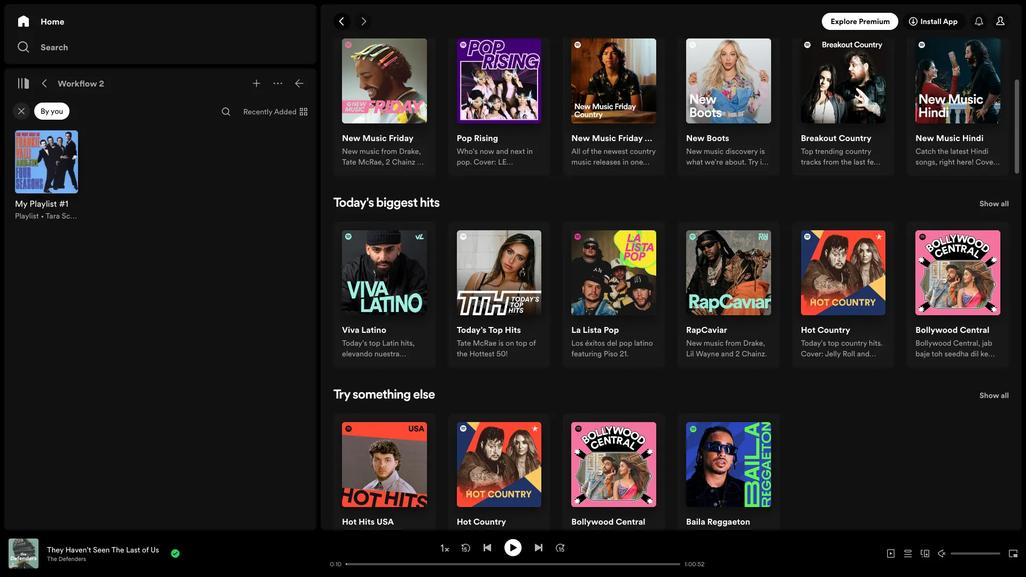 Task type: vqa. For each thing, say whether or not it's contained in the screenshot.
"Great first audiobooks" ELEMENT
no



Task type: describe. For each thing, give the bounding box(es) containing it.
cover: inside pop rising who's now and next in pop. cover: le sserafim
[[474, 157, 497, 167]]

new music friday link
[[342, 132, 414, 146]]

latest
[[951, 146, 969, 157]]

sserafim
[[457, 167, 494, 178]]

friday for new music friday
[[389, 132, 414, 144]]

new for new boots
[[687, 132, 705, 144]]

country inside today's biggest hits element
[[842, 338, 868, 349]]

By you checkbox
[[34, 103, 70, 120]]

mein inside try something else element
[[595, 553, 612, 564]]

music for new music friday country
[[592, 132, 617, 144]]

right
[[940, 157, 956, 167]]

0 horizontal spatial the
[[47, 555, 57, 563]]

last
[[126, 545, 140, 555]]

central, for bollywood central link to the left
[[610, 530, 636, 541]]

install
[[921, 16, 942, 27]]

1:00:52
[[685, 561, 705, 569]]

the for haven't
[[112, 545, 124, 555]]

in for pop rising
[[527, 146, 533, 157]]

top inside today's top hits tate mcrae is on top of the hottest 50!
[[516, 338, 528, 349]]

of inside they haven't seen the last of us the defenders
[[142, 545, 149, 555]]

breakout country
[[801, 132, 872, 144]]

clear filters image
[[17, 107, 26, 116]]

baila reggaeton link
[[687, 516, 751, 530]]

seen
[[93, 545, 110, 555]]

the inside hot hits usa the hottest tracks in the united states. cover: jack harlow
[[413, 530, 423, 541]]

today's biggest hits link
[[334, 197, 440, 210]]

now
[[480, 146, 494, 157]]

la
[[572, 324, 581, 336]]

states.
[[366, 541, 389, 551]]

le
[[498, 157, 507, 167]]

wilson inside try something else element
[[481, 551, 504, 562]]

dil for bollywood central link to the left
[[627, 541, 635, 551]]

playlist
[[15, 211, 39, 221]]

you
[[51, 106, 63, 117]]

2 inside rapcaviar new music from drake, lil wayne and 2 chainz.
[[736, 349, 740, 359]]

mein inside today's biggest hits element
[[940, 361, 956, 372]]

main element
[[4, 4, 317, 531]]

baila reggaeton
[[687, 516, 751, 528]]

0 horizontal spatial bollywood central link
[[572, 516, 646, 530]]

added
[[274, 106, 297, 117]]

country inside today's biggest hits element
[[818, 324, 851, 336]]

toh for bollywood central link to the left
[[588, 541, 599, 551]]

search link
[[17, 36, 304, 58]]

1 horizontal spatial hot country link
[[801, 324, 851, 338]]

éxitos
[[586, 338, 605, 349]]

none search field inside main element
[[218, 103, 235, 120]]

elevando
[[342, 349, 373, 359]]

dil for the rightmost bollywood central link
[[971, 349, 979, 359]]

music for new music hindi catch the latest hindi songs, right here! cover - animal
[[937, 132, 961, 144]]

Recently Added, Grid view field
[[235, 103, 314, 120]]

hot country today's top country hits. cover: jelly roll and lainey wilson inside today's biggest hits element
[[801, 324, 883, 370]]

•
[[41, 211, 44, 221]]

pop inside la lista pop los éxitos del pop latino featuring piso 21.
[[604, 324, 619, 336]]

❤️ for the rightmost bollywood central link
[[974, 361, 984, 372]]

app
[[944, 16, 958, 27]]

fresh new music link
[[334, 6, 424, 18]]

pop.
[[457, 157, 472, 167]]

all for hits
[[1002, 198, 1010, 209]]

0 vertical spatial hindi
[[963, 132, 984, 144]]

show all link for today's biggest hits
[[980, 197, 1010, 213]]

hot hits usa the hottest tracks in the united states. cover: jack harlow
[[342, 516, 423, 562]]

fresh new music
[[334, 6, 424, 18]]

lainey inside try something else element
[[457, 551, 479, 562]]

1 vertical spatial hindi
[[971, 146, 989, 157]]

viva
[[342, 324, 360, 336]]

search
[[41, 41, 68, 53]]

cover: inside hot hits usa the hottest tracks in the united states. cover: jack harlow
[[391, 541, 414, 551]]

central inside try something else element
[[616, 516, 646, 528]]

21.
[[620, 349, 629, 359]]

breakout
[[801, 132, 837, 144]]

top bar and user menu element
[[321, 4, 1023, 39]]

they
[[47, 545, 64, 555]]

workflow 2 button
[[56, 75, 106, 92]]

show all for hits
[[980, 198, 1010, 209]]

us
[[151, 545, 159, 555]]

haven't
[[65, 545, 91, 555]]

show all for music
[[980, 7, 1010, 17]]

hits. inside today's biggest hits element
[[870, 338, 883, 349]]

volume off image
[[939, 550, 947, 558]]

ke inside today's biggest hits element
[[981, 349, 989, 359]]

lista
[[583, 324, 602, 336]]

they haven't seen the last of us link
[[47, 545, 159, 555]]

skip back 15 seconds image
[[462, 544, 471, 552]]

who's
[[457, 146, 478, 157]]

by
[[41, 106, 49, 117]]

from
[[726, 338, 742, 349]]

of inside today's top hits tate mcrae is on top of the hottest 50!
[[529, 338, 536, 349]]

connect to a device image
[[921, 550, 930, 558]]

hits,
[[401, 338, 415, 349]]

biggest
[[377, 197, 418, 210]]

viva latino today's top latin hits, elevando nuestra música. cover: arcángel
[[342, 324, 424, 370]]

la lista pop link
[[572, 324, 619, 338]]

top for viva latino link
[[369, 338, 381, 349]]

boots
[[707, 132, 730, 144]]

featuring
[[572, 349, 602, 359]]

united
[[342, 541, 364, 551]]

workflow 2
[[58, 78, 104, 89]]

new music hindi catch the latest hindi songs, right here! cover - animal
[[916, 132, 997, 178]]

tracks
[[382, 530, 403, 541]]

explore premium
[[831, 16, 891, 27]]

catch
[[916, 146, 937, 157]]

all for else
[[1002, 390, 1010, 401]]

baje inside try something else element
[[572, 541, 586, 551]]

try
[[334, 389, 351, 402]]

new inside new music hindi catch the latest hindi songs, right here! cover - animal
[[916, 132, 935, 144]]

the inside new music hindi catch the latest hindi songs, right here! cover - animal
[[938, 146, 949, 157]]

next
[[511, 146, 525, 157]]

usa
[[377, 516, 394, 528]]

drake,
[[744, 338, 766, 349]]

piso
[[604, 349, 618, 359]]

next image
[[535, 544, 543, 552]]

wayne
[[696, 349, 720, 359]]

today's top hits tate mcrae is on top of the hottest 50!
[[457, 324, 536, 359]]

here!
[[957, 157, 974, 167]]

new for new music friday
[[342, 132, 361, 144]]

previous image
[[483, 544, 492, 552]]

defenders
[[59, 555, 86, 563]]

roll for the bottommost the hot country link
[[499, 541, 511, 551]]

new
[[366, 6, 389, 18]]

tate
[[457, 338, 471, 349]]

try something else link
[[334, 389, 435, 402]]

pop rising link
[[457, 132, 499, 146]]

hot hits usa link
[[342, 516, 394, 530]]

songs,
[[916, 157, 938, 167]]

new for new music friday country
[[572, 132, 590, 144]]

centre inside today's biggest hits element
[[916, 361, 938, 372]]

by you
[[41, 106, 63, 117]]

music for new
[[392, 6, 424, 18]]

mcrae
[[473, 338, 497, 349]]

pop
[[620, 338, 633, 349]]

and inside rapcaviar new music from drake, lil wayne and 2 chainz.
[[722, 349, 734, 359]]

1 horizontal spatial bollywood central link
[[916, 324, 990, 338]]

seedha for the rightmost bollywood central link
[[945, 349, 969, 359]]

top
[[489, 324, 503, 336]]

now playing: they haven't seen the last of us by the defenders footer
[[9, 539, 310, 569]]

breakout country link
[[801, 132, 872, 146]]



Task type: locate. For each thing, give the bounding box(es) containing it.
2 friday from the left
[[619, 132, 643, 144]]

roll inside today's biggest hits element
[[843, 349, 856, 359]]

1 vertical spatial bollywood central bollywood central, jab baje toh seedha dil ke centre mein lage ❤️
[[572, 516, 649, 564]]

0 horizontal spatial mein
[[595, 553, 612, 564]]

2 left chainz.
[[736, 349, 740, 359]]

3 show from the top
[[980, 390, 1000, 401]]

show all link inside today's biggest hits element
[[980, 197, 1010, 213]]

0 horizontal spatial hits
[[359, 516, 375, 528]]

1 horizontal spatial centre
[[916, 361, 938, 372]]

1 horizontal spatial hot
[[457, 516, 472, 528]]

roll for the hot country link to the right
[[843, 349, 856, 359]]

lainey
[[801, 359, 823, 370], [457, 551, 479, 562]]

3 show all from the top
[[980, 390, 1010, 401]]

1 vertical spatial ke
[[637, 541, 645, 551]]

show for try something else
[[980, 390, 1000, 401]]

1 vertical spatial show
[[980, 198, 1000, 209]]

show all inside today's biggest hits element
[[980, 198, 1010, 209]]

explore premium button
[[823, 13, 899, 30]]

rapcaviar link
[[687, 324, 728, 338]]

1 vertical spatial central,
[[610, 530, 636, 541]]

1 vertical spatial bollywood central link
[[572, 516, 646, 530]]

del
[[607, 338, 618, 349]]

1 show from the top
[[980, 7, 1000, 17]]

1 horizontal spatial the
[[457, 349, 468, 359]]

❤️
[[974, 361, 984, 372], [630, 553, 640, 564]]

hindi
[[963, 132, 984, 144], [971, 146, 989, 157]]

and inside pop rising who's now and next in pop. cover: le sserafim
[[496, 146, 509, 157]]

2 show all link from the top
[[980, 197, 1010, 213]]

3 all from the top
[[1002, 390, 1010, 401]]

centre
[[916, 361, 938, 372], [572, 553, 594, 564]]

pop rising who's now and next in pop. cover: le sserafim
[[457, 132, 533, 178]]

1 horizontal spatial dil
[[971, 349, 979, 359]]

country inside try something else element
[[474, 516, 507, 528]]

1 horizontal spatial lage
[[958, 361, 972, 372]]

skip forward 15 seconds image
[[556, 544, 565, 552]]

1 horizontal spatial wilson
[[825, 359, 848, 370]]

try something else
[[334, 389, 435, 402]]

hits inside hot hits usa the hottest tracks in the united states. cover: jack harlow
[[359, 516, 375, 528]]

recently
[[243, 106, 273, 117]]

0 horizontal spatial centre
[[572, 553, 594, 564]]

lage for bollywood central link to the left
[[614, 553, 628, 564]]

and
[[496, 146, 509, 157], [722, 349, 734, 359], [858, 349, 870, 359], [513, 541, 526, 551]]

friday for new music friday country
[[619, 132, 643, 144]]

0 vertical spatial bollywood central bollywood central, jab baje toh seedha dil ke centre mein lage ❤️
[[916, 324, 993, 372]]

lainey inside today's biggest hits element
[[801, 359, 823, 370]]

all inside fresh new music element
[[1002, 7, 1010, 17]]

pop
[[457, 132, 472, 144], [604, 324, 619, 336]]

ke inside try something else element
[[637, 541, 645, 551]]

arcángel
[[394, 359, 424, 370]]

1 vertical spatial lainey
[[457, 551, 479, 562]]

jab inside try something else element
[[638, 530, 649, 541]]

new inside rapcaviar new music from drake, lil wayne and 2 chainz.
[[687, 338, 702, 349]]

0 vertical spatial show all link
[[980, 6, 1010, 22]]

top for the hot country link to the right
[[828, 338, 840, 349]]

la lista pop los éxitos del pop latino featuring piso 21.
[[572, 324, 653, 359]]

show for fresh new music
[[980, 7, 1000, 17]]

search in your library image
[[222, 107, 231, 116]]

music for new
[[704, 338, 724, 349]]

1 all from the top
[[1002, 7, 1010, 17]]

1 vertical spatial of
[[142, 545, 149, 555]]

seedha
[[945, 349, 969, 359], [601, 541, 625, 551]]

2 horizontal spatial the
[[342, 530, 355, 541]]

1 vertical spatial the
[[457, 349, 468, 359]]

the left hottest
[[457, 349, 468, 359]]

new music friday country link
[[572, 132, 678, 146]]

hits up "hottest"
[[359, 516, 375, 528]]

baje
[[916, 349, 931, 359], [572, 541, 586, 551]]

jelly inside try something else element
[[481, 541, 497, 551]]

1 friday from the left
[[389, 132, 414, 144]]

else
[[414, 389, 435, 402]]

explore
[[831, 16, 858, 27]]

2 vertical spatial show all link
[[980, 389, 1010, 405]]

the left defenders
[[47, 555, 57, 563]]

1 horizontal spatial toh
[[932, 349, 943, 359]]

1 vertical spatial show all link
[[980, 197, 1010, 213]]

0 vertical spatial hot country link
[[801, 324, 851, 338]]

show all link
[[980, 6, 1010, 22], [980, 197, 1010, 213], [980, 389, 1010, 405]]

the defenders link
[[47, 555, 86, 563]]

0 horizontal spatial ke
[[637, 541, 645, 551]]

today's inside try something else element
[[457, 530, 482, 541]]

1 horizontal spatial central,
[[954, 338, 981, 349]]

jack
[[342, 551, 358, 562]]

1 vertical spatial toh
[[588, 541, 599, 551]]

❤️ inside try something else element
[[630, 553, 640, 564]]

0 horizontal spatial bollywood central bollywood central, jab baje toh seedha dil ke centre mein lage ❤️
[[572, 516, 649, 564]]

0 vertical spatial lage
[[958, 361, 972, 372]]

0 horizontal spatial country
[[497, 530, 523, 541]]

0 horizontal spatial baje
[[572, 541, 586, 551]]

hits inside today's top hits tate mcrae is on top of the hottest 50!
[[505, 324, 521, 336]]

❤️ inside today's biggest hits element
[[974, 361, 984, 372]]

in for hot hits usa
[[405, 530, 411, 541]]

the for hits
[[342, 530, 355, 541]]

0 vertical spatial central,
[[954, 338, 981, 349]]

0 vertical spatial in
[[527, 146, 533, 157]]

centre inside try something else element
[[572, 553, 594, 564]]

1 horizontal spatial in
[[527, 146, 533, 157]]

bollywood central bollywood central, jab baje toh seedha dil ke centre mein lage ❤️ inside try something else element
[[572, 516, 649, 564]]

1 horizontal spatial friday
[[619, 132, 643, 144]]

1 horizontal spatial hits.
[[870, 338, 883, 349]]

latino
[[635, 338, 653, 349]]

1 horizontal spatial 2
[[736, 349, 740, 359]]

0 vertical spatial hot country today's top country hits. cover: jelly roll and lainey wilson
[[801, 324, 883, 370]]

2 vertical spatial all
[[1002, 390, 1010, 401]]

música.
[[342, 359, 368, 370]]

player controls element
[[12, 539, 706, 569]]

wilson inside today's biggest hits element
[[825, 359, 848, 370]]

pop up who's
[[457, 132, 472, 144]]

lage inside try something else element
[[614, 553, 628, 564]]

0 vertical spatial pop
[[457, 132, 472, 144]]

harlow
[[360, 551, 384, 562]]

0 horizontal spatial central,
[[610, 530, 636, 541]]

3 music from the left
[[937, 132, 961, 144]]

playlist •
[[15, 211, 46, 221]]

1 show all link from the top
[[980, 6, 1010, 22]]

the right "tracks"
[[413, 530, 423, 541]]

1 vertical spatial show all
[[980, 198, 1010, 209]]

jab inside today's biggest hits element
[[983, 338, 993, 349]]

go back image
[[338, 17, 347, 26]]

change speed image
[[440, 543, 450, 554]]

los
[[572, 338, 584, 349]]

all for music
[[1002, 7, 1010, 17]]

0 horizontal spatial hot country today's top country hits. cover: jelly roll and lainey wilson
[[457, 516, 539, 562]]

new
[[342, 132, 361, 144], [687, 132, 705, 144], [572, 132, 590, 144], [916, 132, 935, 144], [687, 338, 702, 349]]

top for the bottommost the hot country link
[[484, 530, 495, 541]]

rapcaviar
[[687, 324, 728, 336]]

1 horizontal spatial seedha
[[945, 349, 969, 359]]

0 vertical spatial seedha
[[945, 349, 969, 359]]

1 horizontal spatial roll
[[843, 349, 856, 359]]

hot country today's top country hits. cover: jelly roll and lainey wilson
[[801, 324, 883, 370], [457, 516, 539, 562]]

baje inside today's biggest hits element
[[916, 349, 931, 359]]

and inside try something else element
[[513, 541, 526, 551]]

1 horizontal spatial baje
[[916, 349, 931, 359]]

install app link
[[904, 13, 967, 30]]

0 horizontal spatial lage
[[614, 553, 628, 564]]

2 right workflow
[[99, 78, 104, 89]]

central
[[961, 324, 990, 336], [616, 516, 646, 528]]

2 show from the top
[[980, 198, 1000, 209]]

rising
[[474, 132, 499, 144]]

new music friday
[[342, 132, 414, 144]]

1 vertical spatial seedha
[[601, 541, 625, 551]]

now playing view image
[[25, 544, 34, 552]]

music down rapcaviar
[[704, 338, 724, 349]]

central, inside today's biggest hits element
[[954, 338, 981, 349]]

pop up del
[[604, 324, 619, 336]]

hindi right "latest"
[[971, 146, 989, 157]]

music for new music friday
[[363, 132, 387, 144]]

bollywood
[[916, 324, 959, 336], [916, 338, 952, 349], [572, 516, 614, 528], [572, 530, 608, 541]]

hot inside today's biggest hits element
[[801, 324, 816, 336]]

show inside today's biggest hits element
[[980, 198, 1000, 209]]

3 show all link from the top
[[980, 389, 1010, 405]]

the inside today's top hits tate mcrae is on top of the hottest 50!
[[457, 349, 468, 359]]

the left last
[[112, 545, 124, 555]]

seedha for bollywood central link to the left
[[601, 541, 625, 551]]

2 inside button
[[99, 78, 104, 89]]

0:10
[[330, 561, 342, 569]]

something
[[353, 389, 411, 402]]

show inside fresh new music element
[[980, 7, 1000, 17]]

lage for the rightmost bollywood central link
[[958, 361, 972, 372]]

on
[[506, 338, 514, 349]]

1 horizontal spatial country
[[842, 338, 868, 349]]

they haven't seen the last of us the defenders
[[47, 545, 159, 563]]

central inside today's biggest hits element
[[961, 324, 990, 336]]

today's biggest hits element
[[334, 197, 1010, 372]]

group
[[9, 124, 84, 228]]

show all for else
[[980, 390, 1010, 401]]

1 horizontal spatial ❤️
[[974, 361, 984, 372]]

country inside try something else element
[[497, 530, 523, 541]]

hits. inside try something else element
[[525, 530, 539, 541]]

lil
[[687, 349, 694, 359]]

jab
[[983, 338, 993, 349], [638, 530, 649, 541]]

1 horizontal spatial of
[[529, 338, 536, 349]]

0 vertical spatial ke
[[981, 349, 989, 359]]

top inside the viva latino today's top latin hits, elevando nuestra música. cover: arcángel
[[369, 338, 381, 349]]

show for today's biggest hits
[[980, 198, 1000, 209]]

1 vertical spatial hot country link
[[457, 516, 507, 530]]

cover
[[976, 157, 997, 167]]

0 vertical spatial show all
[[980, 7, 1010, 17]]

jelly inside today's biggest hits element
[[826, 349, 841, 359]]

0 horizontal spatial lainey
[[457, 551, 479, 562]]

in right next
[[527, 146, 533, 157]]

2 horizontal spatial music
[[937, 132, 961, 144]]

0 vertical spatial country
[[842, 338, 868, 349]]

1 vertical spatial central
[[616, 516, 646, 528]]

hottest
[[470, 349, 495, 359]]

0 vertical spatial toh
[[932, 349, 943, 359]]

new music hindi link
[[916, 132, 984, 146]]

2 show all from the top
[[980, 198, 1010, 209]]

new music friday country
[[572, 132, 678, 144]]

dil inside today's biggest hits element
[[971, 349, 979, 359]]

1 music from the left
[[363, 132, 387, 144]]

today's inside the viva latino today's top latin hits, elevando nuestra música. cover: arcángel
[[342, 338, 368, 349]]

1 horizontal spatial jelly
[[826, 349, 841, 359]]

0 horizontal spatial jelly
[[481, 541, 497, 551]]

music inside rapcaviar new music from drake, lil wayne and 2 chainz.
[[704, 338, 724, 349]]

roll inside try something else element
[[499, 541, 511, 551]]

seedha inside try something else element
[[601, 541, 625, 551]]

fresh
[[334, 6, 363, 18]]

2 vertical spatial the
[[413, 530, 423, 541]]

0 vertical spatial dil
[[971, 349, 979, 359]]

all
[[1002, 7, 1010, 17], [1002, 198, 1010, 209], [1002, 390, 1010, 401]]

pop inside pop rising who's now and next in pop. cover: le sserafim
[[457, 132, 472, 144]]

2 music from the left
[[592, 132, 617, 144]]

0 vertical spatial roll
[[843, 349, 856, 359]]

0 vertical spatial jab
[[983, 338, 993, 349]]

1 horizontal spatial hot country today's top country hits. cover: jelly roll and lainey wilson
[[801, 324, 883, 370]]

hits up on
[[505, 324, 521, 336]]

1 vertical spatial lage
[[614, 553, 628, 564]]

fresh new music element
[[334, 6, 1010, 178]]

hindi up "latest"
[[963, 132, 984, 144]]

0 vertical spatial of
[[529, 338, 536, 349]]

show all link for try something else
[[980, 389, 1010, 405]]

0 horizontal spatial seedha
[[601, 541, 625, 551]]

of right on
[[529, 338, 536, 349]]

what's new image
[[975, 17, 984, 26]]

new boots
[[687, 132, 730, 144]]

0 horizontal spatial dil
[[627, 541, 635, 551]]

None search field
[[218, 103, 235, 120]]

hottest
[[357, 530, 381, 541]]

0 horizontal spatial roll
[[499, 541, 511, 551]]

0 horizontal spatial ❤️
[[630, 553, 640, 564]]

0 vertical spatial the
[[938, 146, 949, 157]]

top
[[369, 338, 381, 349], [516, 338, 528, 349], [828, 338, 840, 349], [484, 530, 495, 541]]

seedha inside today's biggest hits element
[[945, 349, 969, 359]]

music
[[363, 132, 387, 144], [592, 132, 617, 144], [937, 132, 961, 144]]

is
[[499, 338, 504, 349]]

toh inside try something else element
[[588, 541, 599, 551]]

hot country today's top country hits. cover: jelly roll and lainey wilson inside try something else element
[[457, 516, 539, 562]]

chainz.
[[742, 349, 768, 359]]

new boots link
[[687, 132, 730, 146]]

1 vertical spatial pop
[[604, 324, 619, 336]]

toh for the rightmost bollywood central link
[[932, 349, 943, 359]]

0 vertical spatial music
[[392, 6, 424, 18]]

❤️ for bollywood central link to the left
[[630, 553, 640, 564]]

1 vertical spatial 2
[[736, 349, 740, 359]]

show all inside fresh new music element
[[980, 7, 1010, 17]]

1 vertical spatial wilson
[[481, 551, 504, 562]]

group containing playlist
[[9, 124, 84, 228]]

music right new
[[392, 6, 424, 18]]

workflow
[[58, 78, 97, 89]]

viva latino link
[[342, 324, 387, 338]]

in
[[527, 146, 533, 157], [405, 530, 411, 541]]

show all link for fresh new music
[[980, 6, 1010, 22]]

central, inside try something else element
[[610, 530, 636, 541]]

all inside try something else element
[[1002, 390, 1010, 401]]

of left us
[[142, 545, 149, 555]]

1 vertical spatial roll
[[499, 541, 511, 551]]

hot inside hot hits usa the hottest tracks in the united states. cover: jack harlow
[[342, 516, 357, 528]]

dil inside try something else element
[[627, 541, 635, 551]]

0 vertical spatial show
[[980, 7, 1000, 17]]

top inside try something else element
[[484, 530, 495, 541]]

show inside try something else element
[[980, 390, 1000, 401]]

all inside today's biggest hits element
[[1002, 198, 1010, 209]]

in inside pop rising who's now and next in pop. cover: le sserafim
[[527, 146, 533, 157]]

nuestra
[[375, 349, 400, 359]]

1 vertical spatial country
[[497, 530, 523, 541]]

go forward image
[[359, 17, 368, 26]]

bollywood central bollywood central, jab baje toh seedha dil ke centre mein lage ❤️
[[916, 324, 993, 372], [572, 516, 649, 564]]

central,
[[954, 338, 981, 349], [610, 530, 636, 541]]

2 all from the top
[[1002, 198, 1010, 209]]

1 vertical spatial hot country today's top country hits. cover: jelly roll and lainey wilson
[[457, 516, 539, 562]]

1 vertical spatial jelly
[[481, 541, 497, 551]]

0 vertical spatial wilson
[[825, 359, 848, 370]]

1 horizontal spatial jab
[[983, 338, 993, 349]]

1 vertical spatial centre
[[572, 553, 594, 564]]

0 vertical spatial ❤️
[[974, 361, 984, 372]]

0 vertical spatial hits
[[505, 324, 521, 336]]

bollywood central link
[[916, 324, 990, 338], [572, 516, 646, 530]]

50!
[[497, 349, 508, 359]]

central, for the rightmost bollywood central link
[[954, 338, 981, 349]]

1 horizontal spatial bollywood central bollywood central, jab baje toh seedha dil ke centre mein lage ❤️
[[916, 324, 993, 372]]

lage inside today's biggest hits element
[[958, 361, 972, 372]]

bollywood central bollywood central, jab baje toh seedha dil ke centre mein lage ❤️ inside today's biggest hits element
[[916, 324, 993, 372]]

show all inside try something else element
[[980, 390, 1010, 401]]

0 vertical spatial mein
[[940, 361, 956, 372]]

play image
[[509, 544, 518, 552]]

the left "latest"
[[938, 146, 949, 157]]

1 vertical spatial jab
[[638, 530, 649, 541]]

1 vertical spatial ❤️
[[630, 553, 640, 564]]

group inside main element
[[9, 124, 84, 228]]

toh inside today's biggest hits element
[[932, 349, 943, 359]]

0 vertical spatial all
[[1002, 7, 1010, 17]]

0 vertical spatial centre
[[916, 361, 938, 372]]

the inside hot hits usa the hottest tracks in the united states. cover: jack harlow
[[342, 530, 355, 541]]

1 show all from the top
[[980, 7, 1010, 17]]

hits
[[420, 197, 440, 210]]

animal
[[921, 167, 945, 178]]

in inside hot hits usa the hottest tracks in the united states. cover: jack harlow
[[405, 530, 411, 541]]

music inside new music hindi catch the latest hindi songs, right here! cover - animal
[[937, 132, 961, 144]]

1 horizontal spatial lainey
[[801, 359, 823, 370]]

0 vertical spatial baje
[[916, 349, 931, 359]]

0 horizontal spatial wilson
[[481, 551, 504, 562]]

in right "tracks"
[[405, 530, 411, 541]]

cover: inside the viva latino today's top latin hits, elevando nuestra música. cover: arcángel
[[370, 359, 392, 370]]

try something else element
[[334, 389, 1010, 564]]

latino
[[362, 324, 387, 336]]

the left "hottest"
[[342, 530, 355, 541]]



